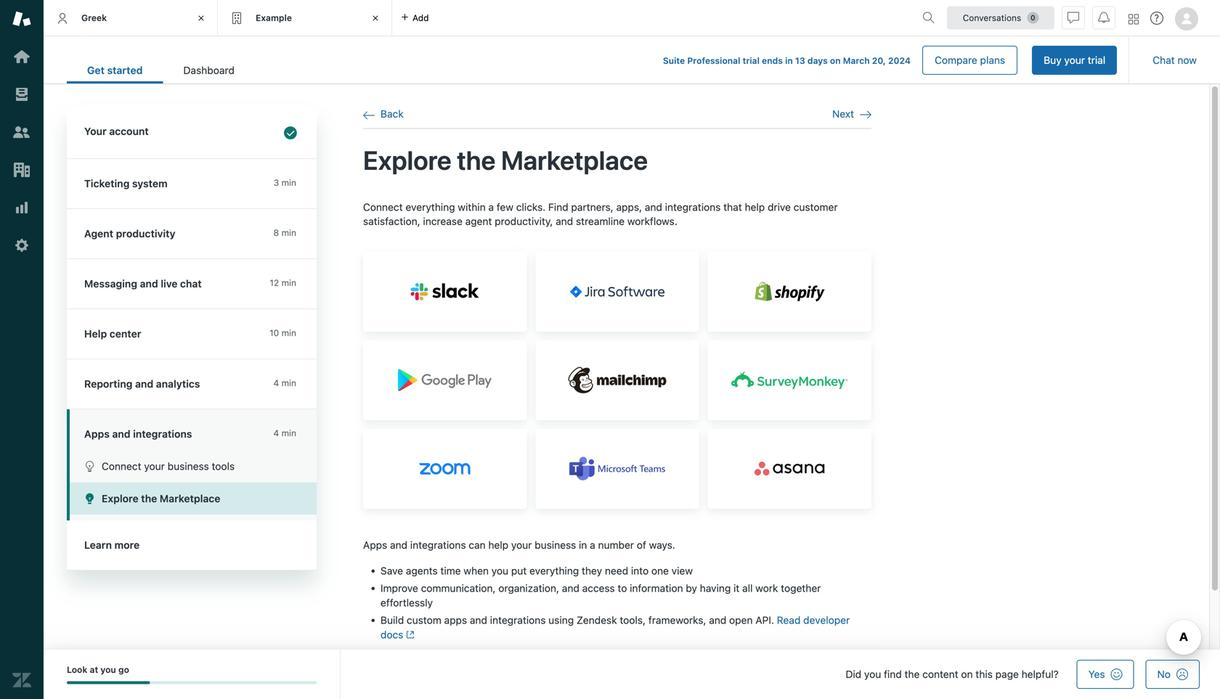 Task type: locate. For each thing, give the bounding box(es) containing it.
6 min from the top
[[282, 428, 296, 439]]

0 horizontal spatial marketplace
[[160, 493, 221, 505]]

buy your trial
[[1044, 54, 1106, 66]]

zendesk image
[[12, 671, 31, 690]]

0 horizontal spatial explore
[[102, 493, 139, 505]]

0 vertical spatial explore
[[363, 144, 452, 175]]

your inside button
[[1065, 54, 1086, 66]]

your inside button
[[144, 461, 165, 473]]

0 horizontal spatial on
[[830, 56, 841, 66]]

a
[[489, 201, 494, 213], [590, 539, 596, 551]]

apps and integrations
[[84, 428, 192, 440]]

time
[[441, 565, 461, 577]]

on right days
[[830, 56, 841, 66]]

0 vertical spatial marketplace
[[501, 144, 648, 175]]

content
[[923, 669, 959, 681]]

apps and integrations can help your business in a number of ways.
[[363, 539, 676, 551]]

apps
[[84, 428, 110, 440], [363, 539, 387, 551]]

dashboard
[[183, 64, 235, 76]]

zendesk products image
[[1129, 14, 1139, 24]]

you right did
[[865, 669, 882, 681]]

marketplace inside content-title region
[[501, 144, 648, 175]]

yes
[[1089, 669, 1106, 681]]

help right can
[[489, 539, 509, 551]]

at
[[90, 665, 98, 675]]

March 20, 2024 text field
[[843, 56, 911, 66]]

and left access
[[562, 583, 580, 595]]

progress bar image
[[67, 682, 150, 685]]

0 vertical spatial 4
[[274, 378, 279, 388]]

4 for apps and integrations
[[274, 428, 279, 439]]

0 vertical spatial your
[[1065, 54, 1086, 66]]

2 horizontal spatial the
[[905, 669, 920, 681]]

need
[[605, 565, 629, 577]]

10
[[270, 328, 279, 338]]

0 horizontal spatial everything
[[406, 201, 455, 213]]

chat now button
[[1142, 46, 1209, 75]]

explore the marketplace down connect your business tools
[[102, 493, 221, 505]]

get started image
[[12, 47, 31, 66]]

zendesk support image
[[12, 9, 31, 28]]

0 vertical spatial in
[[786, 56, 793, 66]]

your down apps and integrations
[[144, 461, 165, 473]]

one
[[652, 565, 669, 577]]

1 horizontal spatial explore
[[363, 144, 452, 175]]

4 min
[[274, 378, 296, 388], [274, 428, 296, 439]]

1 horizontal spatial your
[[512, 539, 532, 551]]

1 vertical spatial help
[[489, 539, 509, 551]]

1 min from the top
[[282, 178, 296, 188]]

docs
[[381, 629, 404, 641]]

connect
[[363, 201, 403, 213], [102, 461, 141, 473]]

it
[[734, 583, 740, 595]]

1 horizontal spatial everything
[[530, 565, 579, 577]]

0 vertical spatial the
[[457, 144, 496, 175]]

1 horizontal spatial on
[[962, 669, 973, 681]]

get
[[87, 64, 105, 76]]

0 horizontal spatial connect
[[102, 461, 141, 473]]

reporting
[[84, 378, 133, 390]]

trial down notifications icon
[[1088, 54, 1106, 66]]

footer containing did you find the content on this page helpful?
[[44, 650, 1221, 700]]

help inside connect everything within a few clicks. find partners, apps, and integrations that help drive customer satisfaction, increase agent productivity, and streamline workflows.
[[745, 201, 765, 213]]

yes button
[[1077, 661, 1135, 690]]

4 min inside apps and integrations heading
[[274, 428, 296, 439]]

you left put
[[492, 565, 509, 577]]

next
[[833, 108, 855, 120]]

zendesk
[[577, 615, 617, 627]]

0 vertical spatial a
[[489, 201, 494, 213]]

close image
[[194, 11, 209, 25]]

buy
[[1044, 54, 1062, 66]]

now
[[1178, 54, 1197, 66]]

1 vertical spatial the
[[141, 493, 157, 505]]

help
[[84, 328, 107, 340]]

your right buy
[[1065, 54, 1086, 66]]

1 vertical spatial 4 min
[[274, 428, 296, 439]]

marketplace inside explore the marketplace button
[[160, 493, 221, 505]]

frameworks,
[[649, 615, 707, 627]]

1 horizontal spatial in
[[786, 56, 793, 66]]

1 vertical spatial explore the marketplace
[[102, 493, 221, 505]]

trial left ends
[[743, 56, 760, 66]]

button displays agent's chat status as invisible. image
[[1068, 12, 1080, 24]]

apps up save
[[363, 539, 387, 551]]

connect down apps and integrations
[[102, 461, 141, 473]]

section
[[267, 46, 1118, 75]]

connect inside connect everything within a few clicks. find partners, apps, and integrations that help drive customer satisfaction, increase agent productivity, and streamline workflows.
[[363, 201, 403, 213]]

everything inside connect everything within a few clicks. find partners, apps, and integrations that help drive customer satisfaction, increase agent productivity, and streamline workflows.
[[406, 201, 455, 213]]

0 horizontal spatial help
[[489, 539, 509, 551]]

business up explore the marketplace button
[[168, 461, 209, 473]]

1 horizontal spatial help
[[745, 201, 765, 213]]

apps inside heading
[[84, 428, 110, 440]]

0 vertical spatial explore the marketplace
[[363, 144, 648, 175]]

0 horizontal spatial apps
[[84, 428, 110, 440]]

explore up more
[[102, 493, 139, 505]]

integrations up the time
[[410, 539, 466, 551]]

in inside section
[[786, 56, 793, 66]]

trial inside 'buy your trial' button
[[1088, 54, 1106, 66]]

1 horizontal spatial a
[[590, 539, 596, 551]]

the down connect your business tools
[[141, 493, 157, 505]]

explore down 'back' at the top left
[[363, 144, 452, 175]]

marketplace down "connect your business tools" button in the left bottom of the page
[[160, 493, 221, 505]]

the right find
[[905, 669, 920, 681]]

your
[[1065, 54, 1086, 66], [144, 461, 165, 473], [512, 539, 532, 551]]

connect up satisfaction,
[[363, 201, 403, 213]]

and inside heading
[[112, 428, 131, 440]]

chat
[[180, 278, 202, 290]]

4 min from the top
[[282, 328, 296, 338]]

4
[[274, 378, 279, 388], [274, 428, 279, 439]]

apps for apps and integrations
[[84, 428, 110, 440]]

0 vertical spatial apps
[[84, 428, 110, 440]]

1 horizontal spatial you
[[492, 565, 509, 577]]

ways.
[[649, 539, 676, 551]]

1 4 from the top
[[274, 378, 279, 388]]

the
[[457, 144, 496, 175], [141, 493, 157, 505], [905, 669, 920, 681]]

messaging
[[84, 278, 137, 290]]

1 vertical spatial connect
[[102, 461, 141, 473]]

business up organization,
[[535, 539, 576, 551]]

streamline
[[576, 216, 625, 228]]

0 horizontal spatial trial
[[743, 56, 760, 66]]

1 vertical spatial marketplace
[[160, 493, 221, 505]]

look
[[67, 665, 87, 675]]

0 horizontal spatial in
[[579, 539, 587, 551]]

chat
[[1153, 54, 1175, 66]]

2 vertical spatial the
[[905, 669, 920, 681]]

0 horizontal spatial your
[[144, 461, 165, 473]]

read developer docs
[[381, 615, 850, 641]]

and up workflows.
[[645, 201, 663, 213]]

helpful?
[[1022, 669, 1059, 681]]

they
[[582, 565, 603, 577]]

4 inside apps and integrations heading
[[274, 428, 279, 439]]

1 vertical spatial in
[[579, 539, 587, 551]]

0 vertical spatial connect
[[363, 201, 403, 213]]

everything up increase
[[406, 201, 455, 213]]

trial for your
[[1088, 54, 1106, 66]]

compare plans
[[935, 54, 1006, 66]]

3 min from the top
[[282, 278, 296, 288]]

business
[[168, 461, 209, 473], [535, 539, 576, 551]]

explore the marketplace up few
[[363, 144, 648, 175]]

0 vertical spatial 4 min
[[274, 378, 296, 388]]

1 horizontal spatial apps
[[363, 539, 387, 551]]

everything up organization,
[[530, 565, 579, 577]]

you up progress bar image
[[101, 665, 116, 675]]

10 min
[[270, 328, 296, 338]]

organizations image
[[12, 161, 31, 179]]

ticketing system
[[84, 178, 168, 190]]

1 4 min from the top
[[274, 378, 296, 388]]

region
[[363, 200, 872, 691]]

3
[[274, 178, 279, 188]]

help
[[745, 201, 765, 213], [489, 539, 509, 551]]

suite
[[663, 56, 685, 66]]

footer
[[44, 650, 1221, 700]]

1 vertical spatial explore
[[102, 493, 139, 505]]

apps for apps and integrations can help your business in a number of ways.
[[363, 539, 387, 551]]

access
[[583, 583, 615, 595]]

explore inside explore the marketplace button
[[102, 493, 139, 505]]

integrations down organization,
[[490, 615, 546, 627]]

5 min from the top
[[282, 378, 296, 388]]

everything inside "save agents time when you put everything they need into one view improve communication, organization, and access to information by having it all work together effortlessly"
[[530, 565, 579, 577]]

1 vertical spatial your
[[144, 461, 165, 473]]

1 vertical spatial a
[[590, 539, 596, 551]]

live
[[161, 278, 178, 290]]

1 horizontal spatial trial
[[1088, 54, 1106, 66]]

(opens in a new tab) image
[[404, 631, 415, 640]]

0 horizontal spatial explore the marketplace
[[102, 493, 221, 505]]

min inside apps and integrations heading
[[282, 428, 296, 439]]

1 vertical spatial everything
[[530, 565, 579, 577]]

on left this
[[962, 669, 973, 681]]

1 vertical spatial 4
[[274, 428, 279, 439]]

2 horizontal spatial your
[[1065, 54, 1086, 66]]

connect for connect your business tools
[[102, 461, 141, 473]]

integrations up connect your business tools
[[133, 428, 192, 440]]

workflows.
[[628, 216, 678, 228]]

productivity,
[[495, 216, 553, 228]]

open
[[730, 615, 753, 627]]

1 horizontal spatial connect
[[363, 201, 403, 213]]

0 vertical spatial help
[[745, 201, 765, 213]]

admin image
[[12, 236, 31, 255]]

0 vertical spatial everything
[[406, 201, 455, 213]]

in left 13
[[786, 56, 793, 66]]

and down "reporting"
[[112, 428, 131, 440]]

the up within
[[457, 144, 496, 175]]

marketplace up find
[[501, 144, 648, 175]]

main element
[[0, 0, 44, 700]]

help right that at the top of page
[[745, 201, 765, 213]]

tab list
[[67, 57, 255, 84]]

reporting and analytics
[[84, 378, 200, 390]]

conversations button
[[948, 6, 1055, 29]]

region containing connect everything within a few clicks. find partners, apps, and integrations that help drive customer satisfaction, increase agent productivity, and streamline workflows.
[[363, 200, 872, 691]]

0 horizontal spatial a
[[489, 201, 494, 213]]

connect inside button
[[102, 461, 141, 473]]

your for connect
[[144, 461, 165, 473]]

3 min
[[274, 178, 296, 188]]

2 horizontal spatial you
[[865, 669, 882, 681]]

build custom apps and integrations using zendesk tools, frameworks, and open api.
[[381, 615, 777, 627]]

1 vertical spatial apps
[[363, 539, 387, 551]]

information
[[630, 583, 683, 595]]

business inside "connect your business tools" button
[[168, 461, 209, 473]]

1 vertical spatial business
[[535, 539, 576, 551]]

2 4 min from the top
[[274, 428, 296, 439]]

in up they
[[579, 539, 587, 551]]

did you find the content on this page helpful?
[[846, 669, 1059, 681]]

example tab
[[218, 0, 392, 36]]

1 horizontal spatial marketplace
[[501, 144, 648, 175]]

marketplace
[[501, 144, 648, 175], [160, 493, 221, 505]]

0 vertical spatial business
[[168, 461, 209, 473]]

your up put
[[512, 539, 532, 551]]

increase
[[423, 216, 463, 228]]

integrations
[[665, 201, 721, 213], [133, 428, 192, 440], [410, 539, 466, 551], [490, 615, 546, 627]]

tools,
[[620, 615, 646, 627]]

apps down "reporting"
[[84, 428, 110, 440]]

tab list containing get started
[[67, 57, 255, 84]]

next button
[[833, 108, 872, 121]]

integrations left that at the top of page
[[665, 201, 721, 213]]

2 min from the top
[[282, 228, 296, 238]]

0 horizontal spatial business
[[168, 461, 209, 473]]

a left few
[[489, 201, 494, 213]]

2 4 from the top
[[274, 428, 279, 439]]

a left number
[[590, 539, 596, 551]]

dashboard tab
[[163, 57, 255, 84]]

learn more button
[[67, 521, 314, 570]]

0 horizontal spatial the
[[141, 493, 157, 505]]

in
[[786, 56, 793, 66], [579, 539, 587, 551]]

greek
[[81, 13, 107, 23]]

compare plans button
[[923, 46, 1018, 75]]

your account button
[[67, 107, 314, 158]]

12 min
[[270, 278, 296, 288]]

you
[[492, 565, 509, 577], [101, 665, 116, 675], [865, 669, 882, 681]]

1 horizontal spatial the
[[457, 144, 496, 175]]

1 horizontal spatial explore the marketplace
[[363, 144, 648, 175]]

min for help center
[[282, 328, 296, 338]]



Task type: vqa. For each thing, say whether or not it's contained in the screenshot.
the plus in the right of the page
no



Task type: describe. For each thing, give the bounding box(es) containing it.
customer
[[794, 201, 838, 213]]

professional
[[688, 56, 741, 66]]

explore the marketplace inside explore the marketplace button
[[102, 493, 221, 505]]

no button
[[1146, 661, 1200, 690]]

and left open at the right bottom of page
[[709, 615, 727, 627]]

greek tab
[[44, 0, 218, 36]]

to
[[618, 583, 627, 595]]

that
[[724, 201, 742, 213]]

your for buy
[[1065, 54, 1086, 66]]

drive
[[768, 201, 791, 213]]

explore the marketplace button
[[70, 483, 317, 515]]

add button
[[392, 0, 438, 36]]

close image
[[368, 11, 383, 25]]

2024
[[889, 56, 911, 66]]

0 vertical spatial on
[[830, 56, 841, 66]]

api.
[[756, 615, 775, 627]]

can
[[469, 539, 486, 551]]

work
[[756, 583, 779, 595]]

1 horizontal spatial business
[[535, 539, 576, 551]]

save agents time when you put everything they need into one view improve communication, organization, and access to information by having it all work together effortlessly
[[381, 565, 821, 609]]

integrations inside connect everything within a few clicks. find partners, apps, and integrations that help drive customer satisfaction, increase agent productivity, and streamline workflows.
[[665, 201, 721, 213]]

of
[[637, 539, 647, 551]]

0 horizontal spatial you
[[101, 665, 116, 675]]

organization,
[[499, 583, 560, 595]]

find
[[884, 669, 902, 681]]

learn
[[84, 540, 112, 552]]

add
[[413, 13, 429, 23]]

and left live
[[140, 278, 158, 290]]

agent
[[84, 228, 113, 240]]

explore the marketplace inside content-title region
[[363, 144, 648, 175]]

8 min
[[274, 228, 296, 238]]

min for messaging and live chat
[[282, 278, 296, 288]]

agent productivity
[[84, 228, 175, 240]]

progress-bar progress bar
[[67, 682, 317, 685]]

12
[[270, 278, 279, 288]]

reporting image
[[12, 198, 31, 217]]

20,
[[873, 56, 886, 66]]

tabs tab list
[[44, 0, 917, 36]]

no
[[1158, 669, 1171, 681]]

by
[[686, 583, 698, 595]]

march
[[843, 56, 870, 66]]

explore inside content-title region
[[363, 144, 452, 175]]

you inside "save agents time when you put everything they need into one view improve communication, organization, and access to information by having it all work together effortlessly"
[[492, 565, 509, 577]]

page
[[996, 669, 1019, 681]]

8
[[274, 228, 279, 238]]

13
[[796, 56, 806, 66]]

customers image
[[12, 123, 31, 142]]

apps
[[444, 615, 467, 627]]

agents
[[406, 565, 438, 577]]

build
[[381, 615, 404, 627]]

a inside connect everything within a few clicks. find partners, apps, and integrations that help drive customer satisfaction, increase agent productivity, and streamline workflows.
[[489, 201, 494, 213]]

connect for connect everything within a few clicks. find partners, apps, and integrations that help drive customer satisfaction, increase agent productivity, and streamline workflows.
[[363, 201, 403, 213]]

tools
[[212, 461, 235, 473]]

2 vertical spatial your
[[512, 539, 532, 551]]

agent
[[466, 216, 492, 228]]

connect your business tools
[[102, 461, 235, 473]]

account
[[109, 125, 149, 137]]

days
[[808, 56, 828, 66]]

help center
[[84, 328, 141, 340]]

using
[[549, 615, 574, 627]]

min for ticketing system
[[282, 178, 296, 188]]

look at you go
[[67, 665, 129, 675]]

4 for reporting and analytics
[[274, 378, 279, 388]]

custom
[[407, 615, 442, 627]]

trial for professional
[[743, 56, 760, 66]]

notifications image
[[1099, 12, 1110, 24]]

integrations inside heading
[[133, 428, 192, 440]]

learn more
[[84, 540, 140, 552]]

get help image
[[1151, 12, 1164, 25]]

and right apps
[[470, 615, 488, 627]]

into
[[631, 565, 649, 577]]

view
[[672, 565, 693, 577]]

partners,
[[571, 201, 614, 213]]

more
[[114, 540, 140, 552]]

read developer docs link
[[381, 615, 850, 641]]

analytics
[[156, 378, 200, 390]]

communication,
[[421, 583, 496, 595]]

chat now
[[1153, 54, 1197, 66]]

apps and integrations heading
[[67, 410, 317, 451]]

and left the analytics
[[135, 378, 153, 390]]

your account
[[84, 125, 149, 137]]

put
[[511, 565, 527, 577]]

content-title region
[[363, 143, 872, 177]]

effortlessly
[[381, 597, 433, 609]]

and inside "save agents time when you put everything they need into one view improve communication, organization, and access to information by having it all work together effortlessly"
[[562, 583, 580, 595]]

4 min for integrations
[[274, 428, 296, 439]]

when
[[464, 565, 489, 577]]

did
[[846, 669, 862, 681]]

and up save
[[390, 539, 408, 551]]

back button
[[363, 108, 404, 121]]

1 vertical spatial on
[[962, 669, 973, 681]]

suite professional trial ends in 13 days on march 20, 2024
[[663, 56, 911, 66]]

your
[[84, 125, 107, 137]]

the inside content-title region
[[457, 144, 496, 175]]

few
[[497, 201, 514, 213]]

views image
[[12, 85, 31, 104]]

productivity
[[116, 228, 175, 240]]

having
[[700, 583, 731, 595]]

section containing compare plans
[[267, 46, 1118, 75]]

apps,
[[617, 201, 642, 213]]

the inside button
[[141, 493, 157, 505]]

4 min for analytics
[[274, 378, 296, 388]]

connect your business tools button
[[70, 451, 317, 483]]

started
[[107, 64, 143, 76]]

min for agent productivity
[[282, 228, 296, 238]]

and down find
[[556, 216, 573, 228]]

go
[[118, 665, 129, 675]]

messaging and live chat
[[84, 278, 202, 290]]

min for apps and integrations
[[282, 428, 296, 439]]

plans
[[981, 54, 1006, 66]]

find
[[549, 201, 569, 213]]

center
[[110, 328, 141, 340]]

min for reporting and analytics
[[282, 378, 296, 388]]

connect everything within a few clicks. find partners, apps, and integrations that help drive customer satisfaction, increase agent productivity, and streamline workflows.
[[363, 201, 838, 228]]

developer
[[804, 615, 850, 627]]

system
[[132, 178, 168, 190]]

example
[[256, 13, 292, 23]]

conversations
[[963, 13, 1022, 23]]



